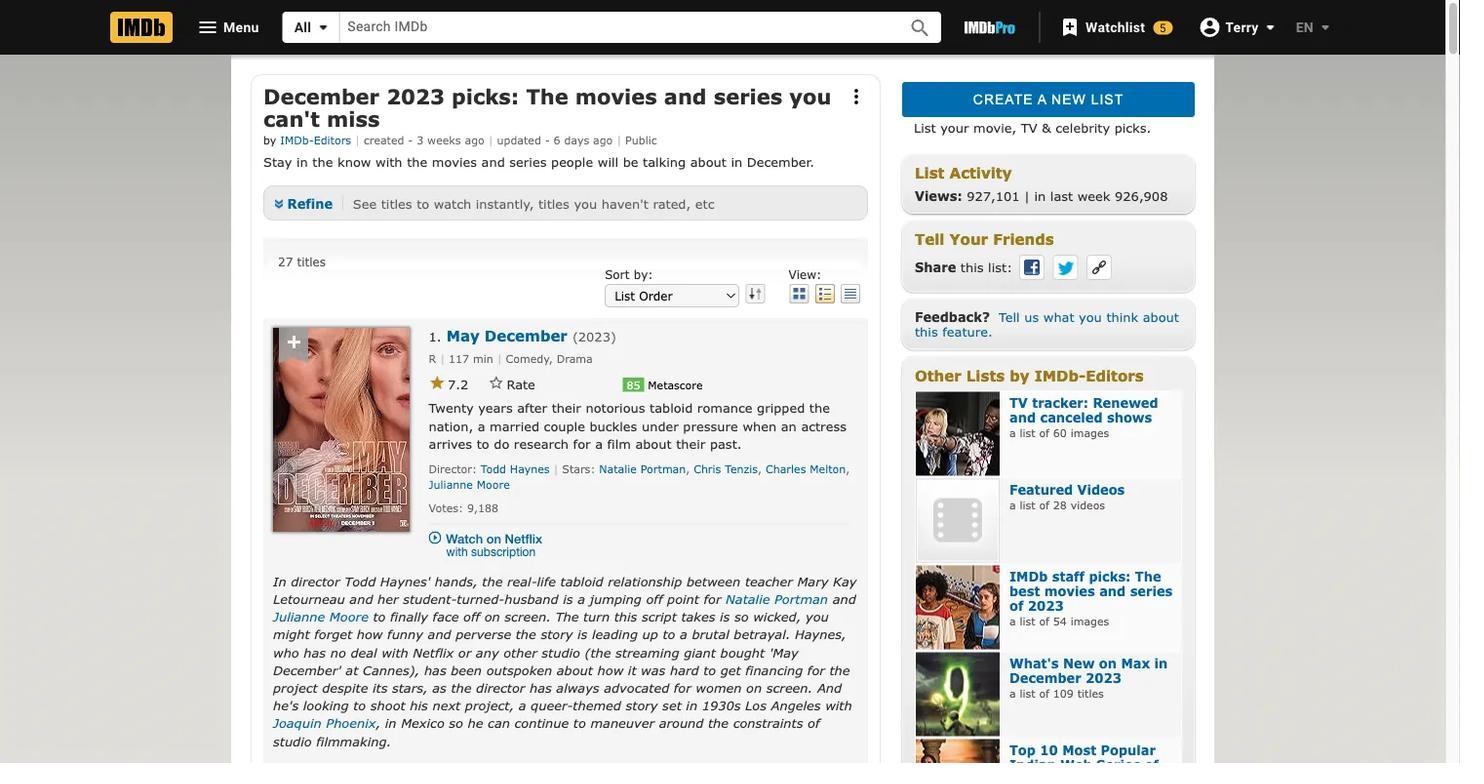 Task type: vqa. For each thing, say whether or not it's contained in the screenshot.
a inside button
yes



Task type: describe. For each thing, give the bounding box(es) containing it.
buckles
[[590, 418, 638, 433]]

you left haven't
[[574, 195, 597, 211]]

titles right 27
[[297, 254, 326, 268]]

tell for us
[[999, 309, 1020, 324]]

| right 'r'
[[440, 352, 445, 365]]

28
[[1054, 498, 1067, 512]]

create a new list link
[[903, 82, 1195, 117]]

julianne inside director: todd haynes | stars: natalie portman , chris tenzis , charles melton , julianne moore
[[429, 478, 473, 491]]

votes:
[[429, 501, 464, 514]]

menu image
[[196, 16, 220, 39]]

the down 3
[[407, 154, 428, 169]]

forget
[[314, 627, 352, 642]]

on up perverse
[[485, 609, 500, 624]]

married
[[490, 418, 540, 433]]

with down and
[[826, 698, 853, 713]]

rated,
[[653, 195, 691, 211]]

1 horizontal spatial julianne moore link
[[429, 478, 510, 491]]

other
[[915, 366, 962, 384]]

927,101
[[967, 188, 1020, 203]]

1 vertical spatial editors
[[1086, 366, 1144, 384]]

themed
[[573, 698, 622, 713]]

movie,
[[974, 120, 1017, 135]]

and up talking
[[664, 83, 707, 108]]

109
[[1054, 687, 1074, 700]]

a inside featured videos a list of 28 videos
[[1010, 498, 1016, 512]]

top 10 most popular indian web series o link
[[1010, 742, 1159, 763]]

december.
[[747, 154, 815, 169]]

of inside tv tracker: renewed and canceled shows a list of 60 images
[[1040, 426, 1050, 439]]

joaquin
[[273, 715, 322, 730]]

husband
[[505, 591, 559, 606]]

created
[[364, 133, 404, 147]]

chris tenzis link
[[694, 463, 758, 476]]

watch on netflix
[[446, 531, 542, 546]]

betrayal.
[[734, 627, 791, 642]]

for up and
[[808, 662, 825, 677]]

, left chris
[[686, 463, 690, 476]]

arrow drop down image for en
[[1314, 16, 1338, 39]]

compact view image
[[840, 284, 862, 303]]

videos
[[1071, 498, 1106, 512]]

a down "takes"
[[680, 627, 688, 642]]

home image
[[110, 12, 173, 43]]

to down her at the bottom of the page
[[373, 609, 386, 624]]

with up hands,
[[447, 545, 468, 559]]

week
[[1078, 188, 1111, 203]]

december inside december 2023 picks: the movies and series you can't miss by imdb-editors | created - 3 weeks ago | updated - 6 days ago | public stay in the know with the movies and series people will be talking about in december.
[[263, 83, 380, 108]]

so inside , in mexico so he can continue to maneuver around the constraints of studio filmmaking.
[[449, 715, 464, 730]]

, left charles at right
[[758, 463, 762, 476]]

watch
[[446, 531, 483, 546]]

series
[[1097, 757, 1141, 763]]

all
[[294, 19, 312, 35]]

most
[[1063, 742, 1097, 758]]

about inside tell us what you think about this feature.
[[1143, 309, 1180, 324]]

drama
[[557, 352, 593, 365]]

teacher
[[745, 573, 793, 588]]

titles down people
[[539, 195, 570, 211]]

titles right 'see'
[[381, 195, 412, 211]]

at
[[346, 662, 358, 677]]

us
[[1025, 309, 1039, 324]]

for inside 'in director todd haynes' hands, the real-life tabloid relationship between teacher mary kay letourneau and her student-turned-husband is a jumping off point for'
[[704, 591, 722, 606]]

december'
[[273, 662, 341, 677]]

2023 inside imdb staff picks: the best movies and series of 2023 a list of 54 images
[[1028, 598, 1064, 613]]

los
[[746, 698, 767, 713]]

top
[[1010, 742, 1036, 758]]

people
[[551, 154, 593, 169]]

leading
[[592, 627, 638, 642]]

moore inside natalie portman and julianne moore
[[330, 609, 369, 624]]

so inside the to finally face off on screen. the turn this script takes is so wicked, you might forget how funny and perverse the story is leading up to a brutal betrayal. haynes, who has no deal with netflix or any other studio (the streaming giant bought 'may december' at cannes), has been outspoken about how it was hard to get financing for the project despite its stars, as the director has always advocated for women on screen. and he's looking to shoot his next project, a queer-themed story set in 1930s los angeles with joaquin phoenix
[[735, 609, 749, 624]]

2023 inside december 2023 picks: the movies and series you can't miss by imdb-editors | created - 3 weeks ago | updated - 6 days ago | public stay in the know with the movies and series people will be talking about in december.
[[387, 83, 445, 108]]

tell for your
[[915, 230, 945, 248]]

deal
[[351, 644, 377, 659]]

he
[[468, 715, 484, 730]]

in inside , in mexico so he can continue to maneuver around the constraints of studio filmmaking.
[[385, 715, 397, 730]]

in inside list activity views: 927,101 | in last week 926,908
[[1035, 188, 1046, 203]]

list for activity
[[915, 164, 945, 181]]

a down years
[[478, 418, 485, 433]]

1 horizontal spatial imdb-
[[1035, 366, 1086, 384]]

, inside , in mexico so he can continue to maneuver around the constraints of studio filmmaking.
[[376, 715, 381, 730]]

hard
[[670, 662, 699, 677]]

for inside 85 metascore twenty years after their notorious tabloid romance gripped the nation, a married couple buckles under pressure when an actress arrives to do research for a film about their past.
[[573, 436, 591, 451]]

about inside the to finally face off on screen. the turn this script takes is so wicked, you might forget how funny and perverse the story is leading up to a brutal betrayal. haynes, who has no deal with netflix or any other studio (the streaming giant bought 'may december' at cannes), has been outspoken about how it was hard to get financing for the project despite its stars, as the director has always advocated for women on screen. and he's looking to shoot his next project, a queer-themed story set in 1930s los angeles with joaquin phoenix
[[557, 662, 593, 677]]

do
[[494, 436, 510, 451]]

of inside what's new on max in december 2023 a list of 109 titles
[[1040, 687, 1050, 700]]

images inside tv tracker: renewed and canceled shows a list of 60 images
[[1071, 426, 1110, 439]]

1 ago from the left
[[465, 133, 485, 147]]

imdb- inside december 2023 picks: the movies and series you can't miss by imdb-editors | created - 3 weeks ago | updated - 6 days ago | public stay in the know with the movies and series people will be talking about in december.
[[280, 133, 314, 147]]

outspoken
[[487, 662, 553, 677]]

december 2023 picks: the movies and series you can't miss by imdb-editors | created - 3 weeks ago | updated - 6 days ago | public stay in the know with the movies and series people will be talking about in december.
[[263, 83, 832, 169]]

titles inside what's new on max in december 2023 a list of 109 titles
[[1078, 687, 1104, 700]]

0 horizontal spatial their
[[552, 400, 581, 415]]

sort by:
[[605, 267, 653, 281]]

a inside button
[[1038, 92, 1047, 107]]

popular
[[1101, 742, 1156, 758]]

mexico
[[401, 715, 445, 730]]

stars:
[[562, 463, 596, 476]]

click to add to watchlist image
[[275, 328, 312, 365]]

imdb
[[1010, 569, 1048, 584]]

on up los at the right of the page
[[747, 680, 762, 695]]

of inside featured videos a list of 28 videos
[[1040, 498, 1050, 512]]

list activity views: 927,101 | in last week 926,908
[[915, 164, 1168, 203]]

max
[[1122, 656, 1151, 671]]

min
[[473, 352, 494, 365]]

1 horizontal spatial by
[[1010, 366, 1030, 384]]

'may
[[770, 644, 799, 659]]

a inside tv tracker: renewed and canceled shows a list of 60 images
[[1010, 426, 1016, 439]]

0 horizontal spatial movies
[[432, 154, 477, 169]]

he's
[[273, 698, 299, 713]]

may december image
[[273, 328, 410, 532]]

share this list:
[[915, 259, 1013, 275]]

this inside the to finally face off on screen. the turn this script takes is so wicked, you might forget how funny and perverse the story is leading up to a brutal betrayal. haynes, who has no deal with netflix or any other studio (the streaming giant bought 'may december' at cannes), has been outspoken about how it was hard to get financing for the project despite its stars, as the director has always advocated for women on screen. and he's looking to shoot his next project, a queer-themed story set in 1930s los angeles with joaquin phoenix
[[614, 609, 638, 624]]

her
[[378, 591, 399, 606]]

with up cannes),
[[382, 644, 409, 659]]

canceled
[[1041, 410, 1103, 425]]

shows
[[1108, 410, 1153, 425]]

december inside what's new on max in december 2023 a list of 109 titles
[[1010, 670, 1082, 685]]

2 ago from the left
[[593, 133, 613, 147]]

0 vertical spatial natalie portman link
[[599, 463, 686, 476]]

see titles to watch instantly, titles you haven't rated, etc
[[353, 195, 715, 211]]

1 vertical spatial how
[[598, 662, 624, 677]]

and down updated
[[482, 154, 505, 169]]

finally
[[390, 609, 428, 624]]

a inside what's new on max in december 2023 a list of 109 titles
[[1010, 687, 1016, 700]]

5 list image image from the top
[[916, 739, 1000, 763]]

mary
[[798, 573, 829, 588]]

series inside imdb staff picks: the best movies and series of 2023 a list of 54 images
[[1131, 583, 1173, 598]]

off inside 'in director todd haynes' hands, the real-life tabloid relationship between teacher mary kay letourneau and her student-turned-husband is a jumping off point for'
[[646, 591, 663, 606]]

the up other
[[516, 627, 537, 642]]

your
[[941, 120, 969, 135]]

about inside december 2023 picks: the movies and series you can't miss by imdb-editors | created - 3 weeks ago | updated - 6 days ago | public stay in the know with the movies and series people will be talking about in december.
[[691, 154, 727, 169]]

on right watch
[[487, 531, 502, 546]]

and inside natalie portman and julianne moore
[[833, 591, 857, 606]]

list image image for imdb
[[916, 565, 1000, 649]]

after
[[517, 400, 547, 415]]

tabloid inside 85 metascore twenty years after their notorious tabloid romance gripped the nation, a married couple buckles under pressure when an actress arrives to do research for a film about their past.
[[650, 400, 693, 415]]

9,188
[[467, 501, 499, 514]]

tell us what you think about this feature. link
[[915, 309, 1180, 339]]

1 horizontal spatial movies
[[576, 83, 657, 108]]

activity
[[950, 164, 1012, 181]]

it
[[628, 662, 637, 677]]

menu button
[[181, 12, 275, 43]]

views:
[[915, 188, 963, 203]]

this inside tell us what you think about this feature.
[[915, 324, 938, 339]]

looking
[[303, 698, 349, 713]]

the inside the to finally face off on screen. the turn this script takes is so wicked, you might forget how funny and perverse the story is leading up to a brutal betrayal. haynes, who has no deal with netflix or any other studio (the streaming giant bought 'may december' at cannes), has been outspoken about how it was hard to get financing for the project despite its stars, as the director has always advocated for women on screen. and he's looking to shoot his next project, a queer-themed story set in 1930s los angeles with joaquin phoenix
[[556, 609, 579, 624]]

0 vertical spatial story
[[541, 627, 573, 642]]

relationship
[[608, 573, 683, 588]]

stay
[[263, 154, 292, 169]]

60
[[1054, 426, 1067, 439]]

list inside featured videos a list of 28 videos
[[1020, 498, 1036, 512]]

| left public
[[617, 133, 622, 147]]

list inside tv tracker: renewed and canceled shows a list of 60 images
[[1020, 426, 1036, 439]]

editors inside december 2023 picks: the movies and series you can't miss by imdb-editors | created - 3 weeks ago | updated - 6 days ago | public stay in the know with the movies and series people will be talking about in december.
[[314, 133, 351, 147]]

85
[[627, 378, 641, 391]]

in left the december.
[[731, 154, 743, 169]]

on inside what's new on max in december 2023 a list of 109 titles
[[1100, 656, 1117, 671]]

and inside 'in director todd haynes' hands, the real-life tabloid relationship between teacher mary kay letourneau and her student-turned-husband is a jumping off point for'
[[350, 591, 373, 606]]

| up know
[[355, 133, 360, 147]]

funny
[[387, 627, 424, 642]]

featured videos link
[[1010, 482, 1125, 497]]

picks.
[[1115, 120, 1152, 135]]

1 horizontal spatial has
[[424, 662, 447, 677]]

0 vertical spatial netflix
[[505, 531, 542, 546]]

in inside what's new on max in december 2023 a list of 109 titles
[[1155, 656, 1168, 671]]

imdb-editors link
[[280, 133, 351, 147]]

of down imdb
[[1010, 598, 1024, 613]]

when
[[743, 418, 777, 433]]

the for movies
[[526, 83, 569, 108]]

0 horizontal spatial julianne moore link
[[273, 609, 369, 624]]

natalie inside director: todd haynes | stars: natalie portman , chris tenzis , charles melton , julianne moore
[[599, 463, 637, 476]]

1 horizontal spatial screen.
[[767, 680, 813, 695]]

0 horizontal spatial how
[[357, 627, 383, 642]]

account circle image
[[1199, 15, 1222, 39]]

1 vertical spatial is
[[720, 609, 730, 624]]

detail view image
[[815, 284, 836, 303]]

, down actress
[[846, 463, 850, 476]]

updated
[[497, 133, 541, 147]]

by:
[[634, 267, 653, 281]]

by inside december 2023 picks: the movies and series you can't miss by imdb-editors | created - 3 weeks ago | updated - 6 days ago | public stay in the know with the movies and series people will be talking about in december.
[[263, 133, 277, 147]]

charles
[[766, 463, 806, 476]]

portman inside director: todd haynes | stars: natalie portman , chris tenzis , charles melton , julianne moore
[[641, 463, 686, 476]]

the inside 85 metascore twenty years after their notorious tabloid romance gripped the nation, a married couple buckles under pressure when an actress arrives to do research for a film about their past.
[[810, 400, 830, 415]]

you inside the to finally face off on screen. the turn this script takes is so wicked, you might forget how funny and perverse the story is leading up to a brutal betrayal. haynes, who has no deal with netflix or any other studio (the streaming giant bought 'may december' at cannes), has been outspoken about how it was hard to get financing for the project despite its stars, as the director has always advocated for women on screen. and he's looking to shoot his next project, a queer-themed story set in 1930s los angeles with joaquin phoenix
[[806, 609, 829, 624]]

between
[[687, 573, 741, 588]]

to up women
[[704, 662, 716, 677]]

| right min
[[497, 352, 502, 365]]

&
[[1042, 120, 1052, 135]]

a inside imdb staff picks: the best movies and series of 2023 a list of 54 images
[[1010, 614, 1016, 628]]

a left film
[[595, 436, 603, 451]]

1 - from the left
[[408, 133, 413, 147]]

the down been
[[451, 680, 472, 695]]

haynes
[[510, 463, 550, 476]]

what's
[[1010, 656, 1059, 671]]

54
[[1054, 614, 1067, 628]]

movies inside imdb staff picks: the best movies and series of 2023 a list of 54 images
[[1045, 583, 1096, 598]]

public
[[626, 133, 657, 147]]

2023 inside what's new on max in december 2023 a list of 109 titles
[[1086, 670, 1122, 685]]

1 vertical spatial series
[[510, 154, 547, 169]]

and inside tv tracker: renewed and canceled shows a list of 60 images
[[1010, 410, 1036, 425]]

the for best
[[1136, 569, 1162, 584]]

as
[[433, 680, 447, 695]]

days
[[564, 133, 590, 147]]

1 horizontal spatial story
[[626, 698, 658, 713]]

of inside , in mexico so he can continue to maneuver around the constraints of studio filmmaking.
[[808, 715, 820, 730]]



Task type: locate. For each thing, give the bounding box(es) containing it.
no
[[331, 644, 346, 659]]

script
[[642, 609, 677, 624]]

arrow drop down image inside the en button
[[1314, 16, 1338, 39]]

1 horizontal spatial netflix
[[505, 531, 542, 546]]

notorious
[[586, 400, 646, 415]]

the inside december 2023 picks: the movies and series you can't miss by imdb-editors | created - 3 weeks ago | updated - 6 days ago | public stay in the know with the movies and series people will be talking about in december.
[[526, 83, 569, 108]]

for
[[573, 436, 591, 451], [704, 591, 722, 606], [808, 662, 825, 677], [674, 680, 692, 695]]

life
[[537, 573, 556, 588]]

portman
[[641, 463, 686, 476], [775, 591, 829, 606]]

the inside 'in director todd haynes' hands, the real-life tabloid relationship between teacher mary kay letourneau and her student-turned-husband is a jumping off point for'
[[482, 573, 503, 588]]

is right husband on the bottom left of page
[[563, 591, 573, 606]]

1 horizontal spatial tell
[[999, 309, 1020, 324]]

list image image left top
[[916, 739, 1000, 763]]

2 vertical spatial december
[[1010, 670, 1082, 685]]

been
[[451, 662, 482, 677]]

may december link
[[447, 327, 568, 344]]

0 vertical spatial screen.
[[505, 609, 551, 624]]

of left 60
[[1040, 426, 1050, 439]]

6
[[554, 133, 561, 147]]

picks: for staff
[[1089, 569, 1131, 584]]

twenty
[[429, 400, 474, 415]]

0 horizontal spatial screen.
[[505, 609, 551, 624]]

1 vertical spatial movies
[[432, 154, 477, 169]]

-
[[408, 133, 413, 147], [545, 133, 550, 147]]

1 vertical spatial director
[[476, 680, 525, 695]]

1 vertical spatial story
[[626, 698, 658, 713]]

picks: for 2023
[[452, 83, 519, 108]]

this
[[961, 259, 984, 275], [915, 324, 938, 339], [614, 609, 638, 624]]

1 horizontal spatial so
[[735, 609, 749, 624]]

| left updated
[[489, 133, 493, 147]]

and right staff
[[1100, 583, 1126, 598]]

tell your friends
[[915, 230, 1054, 248]]

screen.
[[505, 609, 551, 624], [767, 680, 813, 695]]

the down 1930s
[[708, 715, 729, 730]]

0 horizontal spatial picks:
[[452, 83, 519, 108]]

1 vertical spatial their
[[676, 436, 706, 451]]

tell up share
[[915, 230, 945, 248]]

think
[[1107, 309, 1139, 324]]

list up views:
[[915, 164, 945, 181]]

the right staff
[[1136, 569, 1162, 584]]

1 vertical spatial julianne moore link
[[273, 609, 369, 624]]

2 horizontal spatial has
[[530, 680, 552, 695]]

director up project,
[[476, 680, 525, 695]]

0 horizontal spatial todd
[[345, 573, 376, 588]]

to right the up
[[663, 627, 676, 642]]

| right 927,101
[[1025, 188, 1030, 203]]

you up haynes,
[[806, 609, 829, 624]]

1 vertical spatial picks:
[[1089, 569, 1131, 584]]

0 horizontal spatial 2023
[[387, 83, 445, 108]]

this left list:
[[961, 259, 984, 275]]

0 vertical spatial by
[[263, 133, 277, 147]]

1 vertical spatial natalie
[[726, 591, 770, 606]]

list image image for featured
[[916, 478, 1000, 562]]

tell inside tell us what you think about this feature.
[[999, 309, 1020, 324]]

0 vertical spatial julianne
[[429, 478, 473, 491]]

picks: inside december 2023 picks: the movies and series you can't miss by imdb-editors | created - 3 weeks ago | updated - 6 days ago | public stay in the know with the movies and series people will be talking about in december.
[[452, 83, 519, 108]]

0 horizontal spatial this
[[614, 609, 638, 624]]

1 horizontal spatial arrow drop down image
[[1314, 16, 1338, 39]]

list image image down "other"
[[916, 392, 1000, 475]]

moore up forget
[[330, 609, 369, 624]]

maneuver
[[591, 715, 655, 730]]

All search field
[[283, 12, 942, 43]]

todd inside 'in director todd haynes' hands, the real-life tabloid relationship between teacher mary kay letourneau and her student-turned-husband is a jumping off point for'
[[345, 573, 376, 588]]

and left her at the bottom of the page
[[350, 591, 373, 606]]

with inside december 2023 picks: the movies and series you can't miss by imdb-editors | created - 3 weeks ago | updated - 6 days ago | public stay in the know with the movies and series people will be talking about in december.
[[376, 154, 403, 169]]

refine
[[287, 195, 333, 211]]

2 horizontal spatial series
[[1131, 583, 1173, 598]]

todd inside director: todd haynes | stars: natalie portman , chris tenzis , charles melton , julianne moore
[[481, 463, 506, 476]]

watchlist image
[[1059, 16, 1082, 39]]

top 10 most popular indian web series o
[[1010, 742, 1159, 763]]

filmmaking.
[[316, 733, 392, 748]]

submit search image
[[909, 16, 932, 40]]

miss
[[327, 106, 380, 131]]

2 horizontal spatial movies
[[1045, 583, 1096, 598]]

to left watch
[[417, 195, 430, 211]]

hands,
[[435, 573, 478, 588]]

natalie inside natalie portman and julianne moore
[[726, 591, 770, 606]]

new
[[1052, 92, 1087, 107]]

in right stay
[[297, 154, 308, 169]]

list inside imdb staff picks: the best movies and series of 2023 a list of 54 images
[[1020, 614, 1036, 628]]

and inside imdb staff picks: the best movies and series of 2023 a list of 54 images
[[1100, 583, 1126, 598]]

and
[[664, 83, 707, 108], [482, 154, 505, 169], [1010, 410, 1036, 425], [1100, 583, 1126, 598], [350, 591, 373, 606], [833, 591, 857, 606], [428, 627, 452, 642]]

of
[[1040, 426, 1050, 439], [1040, 498, 1050, 512], [1010, 598, 1024, 613], [1040, 614, 1050, 628], [1040, 687, 1050, 700], [808, 715, 820, 730]]

0 vertical spatial so
[[735, 609, 749, 624]]

|
[[355, 133, 360, 147], [489, 133, 493, 147], [617, 133, 622, 147], [1025, 188, 1030, 203], [440, 352, 445, 365], [497, 352, 502, 365], [554, 463, 559, 476]]

0 vertical spatial portman
[[641, 463, 686, 476]]

list inside button
[[1092, 92, 1124, 107]]

0 vertical spatial 2023
[[387, 83, 445, 108]]

for down between
[[704, 591, 722, 606]]

list left your
[[914, 120, 936, 135]]

| inside director: todd haynes | stars: natalie portman , chris tenzis , charles melton , julianne moore
[[554, 463, 559, 476]]

3 list image image from the top
[[916, 565, 1000, 649]]

the down 'in director todd haynes' hands, the real-life tabloid relationship between teacher mary kay letourneau and her student-turned-husband is a jumping off point for'
[[556, 609, 579, 624]]

0 vertical spatial tabloid
[[650, 400, 693, 415]]

by
[[263, 133, 277, 147], [1010, 366, 1030, 384]]

- left 6
[[545, 133, 550, 147]]

2 horizontal spatial this
[[961, 259, 984, 275]]

arrow drop down image right menu
[[312, 16, 335, 39]]

is up brutal
[[720, 609, 730, 624]]

project
[[273, 680, 318, 695]]

netflix up real-
[[505, 531, 542, 546]]

constraints
[[733, 715, 804, 730]]

1.
[[429, 329, 442, 344]]

1 horizontal spatial off
[[646, 591, 663, 606]]

watch
[[434, 195, 472, 211]]

0 vertical spatial their
[[552, 400, 581, 415]]

1 vertical spatial tell
[[999, 309, 1020, 324]]

movies up 54
[[1045, 583, 1096, 598]]

movies up public
[[576, 83, 657, 108]]

0 horizontal spatial ago
[[465, 133, 485, 147]]

arrow drop down image
[[312, 16, 335, 39], [1314, 16, 1338, 39]]

1 horizontal spatial moore
[[477, 478, 510, 491]]

1 horizontal spatial series
[[714, 83, 783, 108]]

women
[[696, 680, 742, 695]]

1 horizontal spatial director
[[476, 680, 525, 695]]

has up queer-
[[530, 680, 552, 695]]

talking
[[643, 154, 686, 169]]

ago right "weeks"
[[465, 133, 485, 147]]

0 vertical spatial todd
[[481, 463, 506, 476]]

other
[[504, 644, 537, 659]]

the up and
[[830, 662, 850, 677]]

| left stars: at the left bottom
[[554, 463, 559, 476]]

the inside imdb staff picks: the best movies and series of 2023 a list of 54 images
[[1136, 569, 1162, 584]]

a down best on the right of the page
[[1010, 614, 1016, 628]]

haynes'
[[380, 573, 431, 588]]

netflix
[[505, 531, 542, 546], [413, 644, 454, 659]]

videos
[[1078, 482, 1125, 497]]

en
[[1297, 19, 1314, 35]]

series up the december.
[[714, 83, 783, 108]]

0 horizontal spatial natalie
[[599, 463, 637, 476]]

imdb- down can't at the left top of page
[[280, 133, 314, 147]]

of left 54
[[1040, 614, 1050, 628]]

2 images from the top
[[1071, 614, 1110, 628]]

web
[[1061, 757, 1093, 763]]

a inside 'in director todd haynes' hands, the real-life tabloid relationship between teacher mary kay letourneau and her student-turned-husband is a jumping off point for'
[[578, 591, 585, 606]]

1 vertical spatial by
[[1010, 366, 1030, 384]]

real-
[[507, 573, 537, 588]]

off inside the to finally face off on screen. the turn this script takes is so wicked, you might forget how funny and perverse the story is leading up to a brutal betrayal. haynes, who has no deal with netflix or any other studio (the streaming giant bought 'may december' at cannes), has been outspoken about how it was hard to get financing for the project despite its stars, as the director has always advocated for women on screen. and he's looking to shoot his next project, a queer-themed story set in 1930s los angeles with joaquin phoenix
[[464, 609, 480, 624]]

to inside , in mexico so he can continue to maneuver around the constraints of studio filmmaking.
[[574, 715, 586, 730]]

(the
[[585, 644, 611, 659]]

off
[[646, 591, 663, 606], [464, 609, 480, 624]]

natalie portman link down film
[[599, 463, 686, 476]]

charles melton link
[[766, 463, 846, 476]]

list down best on the right of the page
[[1020, 614, 1036, 628]]

and down face
[[428, 627, 452, 642]]

list image image for what's
[[916, 652, 1000, 736]]

ago up will
[[593, 133, 613, 147]]

a up continue
[[519, 698, 526, 713]]

1 horizontal spatial how
[[598, 662, 624, 677]]

of left 28
[[1040, 498, 1050, 512]]

is down turn
[[578, 627, 588, 642]]

julianne moore link down director:
[[429, 478, 510, 491]]

1 horizontal spatial todd
[[481, 463, 506, 476]]

images right 54
[[1071, 614, 1110, 628]]

about up the etc
[[691, 154, 727, 169]]

0 vertical spatial imdb-
[[280, 133, 314, 147]]

images inside imdb staff picks: the best movies and series of 2023 a list of 54 images
[[1071, 614, 1110, 628]]

series
[[714, 83, 783, 108], [510, 154, 547, 169], [1131, 583, 1173, 598]]

of left 109
[[1040, 687, 1050, 700]]

0 horizontal spatial so
[[449, 715, 464, 730]]

1 vertical spatial todd
[[345, 573, 376, 588]]

0 horizontal spatial moore
[[330, 609, 369, 624]]

how up deal
[[357, 627, 383, 642]]

0 horizontal spatial series
[[510, 154, 547, 169]]

list up celebrity
[[1092, 92, 1124, 107]]

0 vertical spatial picks:
[[452, 83, 519, 108]]

the down imdb-editors 'link' at the top of the page
[[313, 154, 333, 169]]

the up turned-
[[482, 573, 503, 588]]

julianne up might
[[273, 609, 325, 624]]

and inside the to finally face off on screen. the turn this script takes is so wicked, you might forget how funny and perverse the story is leading up to a brutal betrayal. haynes, who has no deal with netflix or any other studio (the streaming giant bought 'may december' at cannes), has been outspoken about how it was hard to get financing for the project despite its stars, as the director has always advocated for women on screen. and he's looking to shoot his next project, a queer-themed story set in 1930s los angeles with joaquin phoenix
[[428, 627, 452, 642]]

picks: inside imdb staff picks: the best movies and series of 2023 a list of 54 images
[[1089, 569, 1131, 584]]

1 vertical spatial this
[[915, 324, 938, 339]]

about right think at the top of page
[[1143, 309, 1180, 324]]

a down featured
[[1010, 498, 1016, 512]]

arrow drop down image inside the all button
[[312, 16, 335, 39]]

1 horizontal spatial studio
[[542, 644, 581, 659]]

0 horizontal spatial portman
[[641, 463, 686, 476]]

terry
[[1226, 19, 1259, 35]]

Search IMDb text field
[[340, 12, 887, 43]]

list image image for tv
[[916, 392, 1000, 475]]

1 horizontal spatial this
[[915, 324, 938, 339]]

or
[[458, 644, 472, 659]]

1 images from the top
[[1071, 426, 1110, 439]]

2 arrow drop down image from the left
[[1314, 16, 1338, 39]]

1 vertical spatial images
[[1071, 614, 1110, 628]]

movies down "weeks"
[[432, 154, 477, 169]]

indian
[[1010, 757, 1057, 763]]

list for your
[[914, 120, 936, 135]]

list inside what's new on max in december 2023 a list of 109 titles
[[1020, 687, 1036, 700]]

chris
[[694, 463, 721, 476]]

pressure
[[683, 418, 739, 433]]

1 horizontal spatial -
[[545, 133, 550, 147]]

film
[[607, 436, 631, 451]]

imdb- up tracker:
[[1035, 366, 1086, 384]]

2 list image image from the top
[[916, 478, 1000, 562]]

0 horizontal spatial has
[[304, 644, 326, 659]]

1 horizontal spatial tabloid
[[650, 400, 693, 415]]

1. may december (2023) r | 117 min | comedy, drama
[[429, 327, 617, 365]]

studio down joaquin
[[273, 733, 312, 748]]

moore up 9,188
[[477, 478, 510, 491]]

under
[[642, 418, 679, 433]]

1 vertical spatial moore
[[330, 609, 369, 624]]

arrow drop down image for all
[[312, 16, 335, 39]]

list left 60
[[1020, 426, 1036, 439]]

screen. down husband on the bottom left of page
[[505, 609, 551, 624]]

director inside the to finally face off on screen. the turn this script takes is so wicked, you might forget how funny and perverse the story is leading up to a brutal betrayal. haynes, who has no deal with netflix or any other studio (the streaming giant bought 'may december' at cannes), has been outspoken about how it was hard to get financing for the project despite its stars, as the director has always advocated for women on screen. and he's looking to shoot his next project, a queer-themed story set in 1930s los angeles with joaquin phoenix
[[476, 680, 525, 695]]

point
[[667, 591, 700, 606]]

studio left (the
[[542, 644, 581, 659]]

grid view image
[[789, 284, 810, 303]]

27
[[278, 254, 293, 268]]

you inside december 2023 picks: the movies and series you can't miss by imdb-editors | created - 3 weeks ago | updated - 6 days ago | public stay in the know with the movies and series people will be talking about in december.
[[790, 83, 832, 108]]

the inside , in mexico so he can continue to maneuver around the constraints of studio filmmaking.
[[708, 715, 729, 730]]

0 vertical spatial series
[[714, 83, 783, 108]]

| inside list activity views: 927,101 | in last week 926,908
[[1025, 188, 1030, 203]]

their up couple
[[552, 400, 581, 415]]

0 horizontal spatial -
[[408, 133, 413, 147]]

2 vertical spatial this
[[614, 609, 638, 624]]

0 vertical spatial studio
[[542, 644, 581, 659]]

1 vertical spatial december
[[485, 327, 568, 344]]

tabloid up natalie portman and julianne moore
[[561, 573, 604, 588]]

this down jumping at the bottom left
[[614, 609, 638, 624]]

by up stay
[[263, 133, 277, 147]]

will
[[598, 154, 619, 169]]

0 horizontal spatial netflix
[[413, 644, 454, 659]]

list image image left best on the right of the page
[[916, 565, 1000, 649]]

0 vertical spatial list
[[914, 120, 936, 135]]

0 vertical spatial how
[[357, 627, 383, 642]]

december up 109
[[1010, 670, 1082, 685]]

a left "new"
[[1038, 92, 1047, 107]]

director: todd haynes | stars: natalie portman , chris tenzis , charles melton , julianne moore
[[429, 463, 850, 491]]

for down hard
[[674, 680, 692, 695]]

2 vertical spatial the
[[556, 609, 579, 624]]

1 horizontal spatial picks:
[[1089, 569, 1131, 584]]

about inside 85 metascore twenty years after their notorious tabloid romance gripped the nation, a married couple buckles under pressure when an actress arrives to do research for a film about their past.
[[636, 436, 672, 451]]

haynes,
[[795, 627, 847, 642]]

tv inside tv tracker: renewed and canceled shows a list of 60 images
[[1010, 395, 1028, 410]]

tabloid inside 'in director todd haynes' hands, the real-life tabloid relationship between teacher mary kay letourneau and her student-turned-husband is a jumping off point for'
[[561, 573, 604, 588]]

to inside 85 metascore twenty years after their notorious tabloid romance gripped the nation, a married couple buckles under pressure when an actress arrives to do research for a film about their past.
[[477, 436, 490, 451]]

stars,
[[392, 680, 428, 695]]

netflix inside the to finally face off on screen. the turn this script takes is so wicked, you might forget how funny and perverse the story is leading up to a brutal betrayal. haynes, who has no deal with netflix or any other studio (the streaming giant bought 'may december' at cannes), has been outspoken about how it was hard to get financing for the project despite its stars, as the director has always advocated for women on screen. and he's looking to shoot his next project, a queer-themed story set in 1930s los angeles with joaquin phoenix
[[413, 644, 454, 659]]

portman down mary
[[775, 591, 829, 606]]

None field
[[340, 12, 887, 43]]

for down couple
[[573, 436, 591, 451]]

none field inside the all search field
[[340, 12, 887, 43]]

1 arrow drop down image from the left
[[312, 16, 335, 39]]

0 horizontal spatial julianne
[[273, 609, 325, 624]]

0 vertical spatial editors
[[314, 133, 351, 147]]

past.
[[710, 436, 742, 451]]

up
[[643, 627, 659, 642]]

, in mexico so he can continue to maneuver around the constraints of studio filmmaking.
[[273, 715, 820, 748]]

list inside list activity views: 927,101 | in last week 926,908
[[915, 164, 945, 181]]

off down turned-
[[464, 609, 480, 624]]

their down pressure
[[676, 436, 706, 451]]

on left max
[[1100, 656, 1117, 671]]

0 vertical spatial moore
[[477, 478, 510, 491]]

you inside tell us what you think about this feature.
[[1079, 309, 1102, 324]]

list image image
[[916, 392, 1000, 475], [916, 478, 1000, 562], [916, 565, 1000, 649], [916, 652, 1000, 736], [916, 739, 1000, 763]]

2 horizontal spatial is
[[720, 609, 730, 624]]

gripped
[[757, 400, 805, 415]]

0 vertical spatial images
[[1071, 426, 1110, 439]]

0 horizontal spatial arrow drop down image
[[312, 16, 335, 39]]

on
[[487, 531, 502, 546], [485, 609, 500, 624], [1100, 656, 1117, 671], [747, 680, 762, 695]]

can
[[488, 715, 510, 730]]

1 vertical spatial screen.
[[767, 680, 813, 695]]

0 vertical spatial has
[[304, 644, 326, 659]]

december inside 1. may december (2023) r | 117 min | comedy, drama
[[485, 327, 568, 344]]

1 list image image from the top
[[916, 392, 1000, 475]]

0 horizontal spatial off
[[464, 609, 480, 624]]

2 vertical spatial is
[[578, 627, 588, 642]]

the
[[526, 83, 569, 108], [1136, 569, 1162, 584], [556, 609, 579, 624]]

so up the betrayal.
[[735, 609, 749, 624]]

images down tv tracker: renewed and canceled shows link
[[1071, 426, 1110, 439]]

director inside 'in director todd haynes' hands, the real-life tabloid relationship between teacher mary kay letourneau and her student-turned-husband is a jumping off point for'
[[291, 573, 340, 588]]

to up phoenix
[[353, 698, 366, 713]]

1 vertical spatial julianne
[[273, 609, 325, 624]]

list your movie, tv & celebrity picks.
[[914, 120, 1152, 135]]

angeles
[[771, 698, 821, 713]]

portman down the under
[[641, 463, 686, 476]]

studio inside , in mexico so he can continue to maneuver around the constraints of studio filmmaking.
[[273, 733, 312, 748]]

view:
[[789, 267, 822, 281]]

was
[[641, 662, 666, 677]]

new
[[1064, 656, 1095, 671]]

r
[[429, 352, 436, 365]]

1 vertical spatial off
[[464, 609, 480, 624]]

natalie down film
[[599, 463, 637, 476]]

0 vertical spatial the
[[526, 83, 569, 108]]

has up december' at the bottom of page
[[304, 644, 326, 659]]

screen. up angeles at the bottom right of the page
[[767, 680, 813, 695]]

1 horizontal spatial is
[[578, 627, 588, 642]]

studio inside the to finally face off on screen. the turn this script takes is so wicked, you might forget how funny and perverse the story is leading up to a brutal betrayal. haynes, who has no deal with netflix or any other studio (the streaming giant bought 'may december' at cannes), has been outspoken about how it was hard to get financing for the project despite its stars, as the director has always advocated for women on screen. and he's looking to shoot his next project, a queer-themed story set in 1930s los angeles with joaquin phoenix
[[542, 644, 581, 659]]

4 list image image from the top
[[916, 652, 1000, 736]]

is
[[563, 591, 573, 606], [720, 609, 730, 624], [578, 627, 588, 642]]

2 - from the left
[[545, 133, 550, 147]]

is inside 'in director todd haynes' hands, the real-life tabloid relationship between teacher mary kay letourneau and her student-turned-husband is a jumping off point for'
[[563, 591, 573, 606]]

0 vertical spatial off
[[646, 591, 663, 606]]

list image image left featured
[[916, 478, 1000, 562]]

featured
[[1010, 482, 1074, 497]]

in inside the to finally face off on screen. the turn this script takes is so wicked, you might forget how funny and perverse the story is leading up to a brutal betrayal. haynes, who has no deal with netflix or any other studio (the streaming giant bought 'may december' at cannes), has been outspoken about how it was hard to get financing for the project despite its stars, as the director has always advocated for women on screen. and he's looking to shoot his next project, a queer-themed story set in 1930s los angeles with joaquin phoenix
[[686, 698, 698, 713]]

staff
[[1053, 569, 1085, 584]]

1 vertical spatial tabloid
[[561, 573, 604, 588]]

0 vertical spatial tv
[[1021, 120, 1038, 135]]

you up the december.
[[790, 83, 832, 108]]

play circle outline inline image
[[429, 531, 442, 544]]

0 horizontal spatial studio
[[273, 733, 312, 748]]

2 vertical spatial 2023
[[1086, 670, 1122, 685]]

story down advocated
[[626, 698, 658, 713]]

2 vertical spatial series
[[1131, 583, 1173, 598]]

portman inside natalie portman and julianne moore
[[775, 591, 829, 606]]

0 vertical spatial tell
[[915, 230, 945, 248]]

the up actress
[[810, 400, 830, 415]]

what
[[1044, 309, 1075, 324]]

turned-
[[457, 591, 505, 606]]

0 horizontal spatial director
[[291, 573, 340, 588]]

phoenix
[[326, 715, 376, 730]]

ascending order image
[[744, 284, 765, 303]]

moore
[[477, 478, 510, 491], [330, 609, 369, 624]]

julianne inside natalie portman and julianne moore
[[273, 609, 325, 624]]

know
[[338, 154, 371, 169]]

en button
[[1281, 10, 1338, 45]]

0 horizontal spatial imdb-
[[280, 133, 314, 147]]

1 horizontal spatial natalie portman link
[[726, 591, 829, 606]]

moore inside director: todd haynes | stars: natalie portman , chris tenzis , charles melton , julianne moore
[[477, 478, 510, 491]]

in right set
[[686, 698, 698, 713]]

2 vertical spatial movies
[[1045, 583, 1096, 598]]

arrow drop down image
[[1259, 15, 1283, 39]]

to down themed
[[574, 715, 586, 730]]



